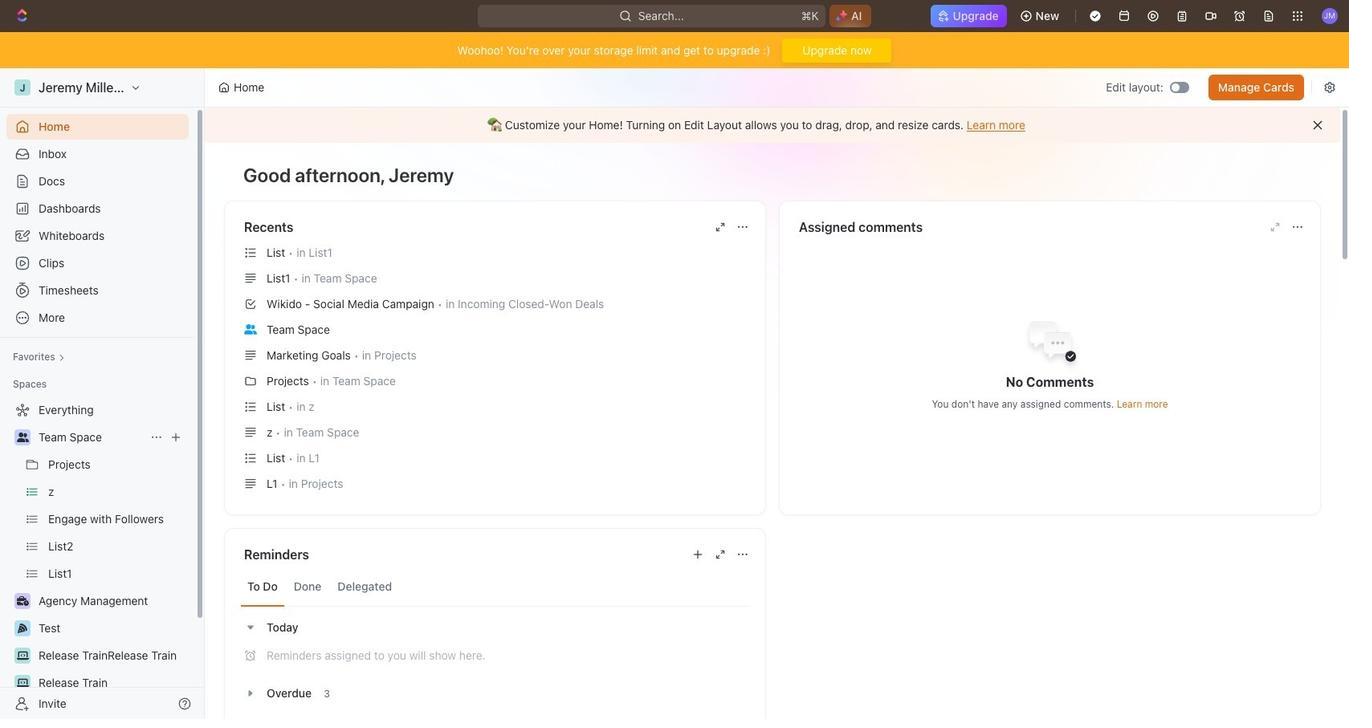 Task type: locate. For each thing, give the bounding box(es) containing it.
0 horizontal spatial user group image
[[16, 433, 29, 443]]

tab list
[[241, 568, 750, 607]]

tree
[[6, 398, 189, 720]]

pizza slice image
[[18, 624, 27, 634]]

business time image
[[16, 597, 29, 607]]

laptop code image
[[16, 652, 29, 661]]

user group image
[[244, 324, 257, 335], [16, 433, 29, 443]]

tree inside sidebar navigation
[[6, 398, 189, 720]]

0 vertical spatial user group image
[[244, 324, 257, 335]]

sidebar navigation
[[0, 68, 208, 720]]

alert
[[205, 108, 1341, 143]]

1 horizontal spatial user group image
[[244, 324, 257, 335]]

1 vertical spatial user group image
[[16, 433, 29, 443]]



Task type: describe. For each thing, give the bounding box(es) containing it.
laptop code image
[[16, 679, 29, 689]]

jeremy miller's workspace, , element
[[14, 80, 31, 96]]



Task type: vqa. For each thing, say whether or not it's contained in the screenshot.
items
no



